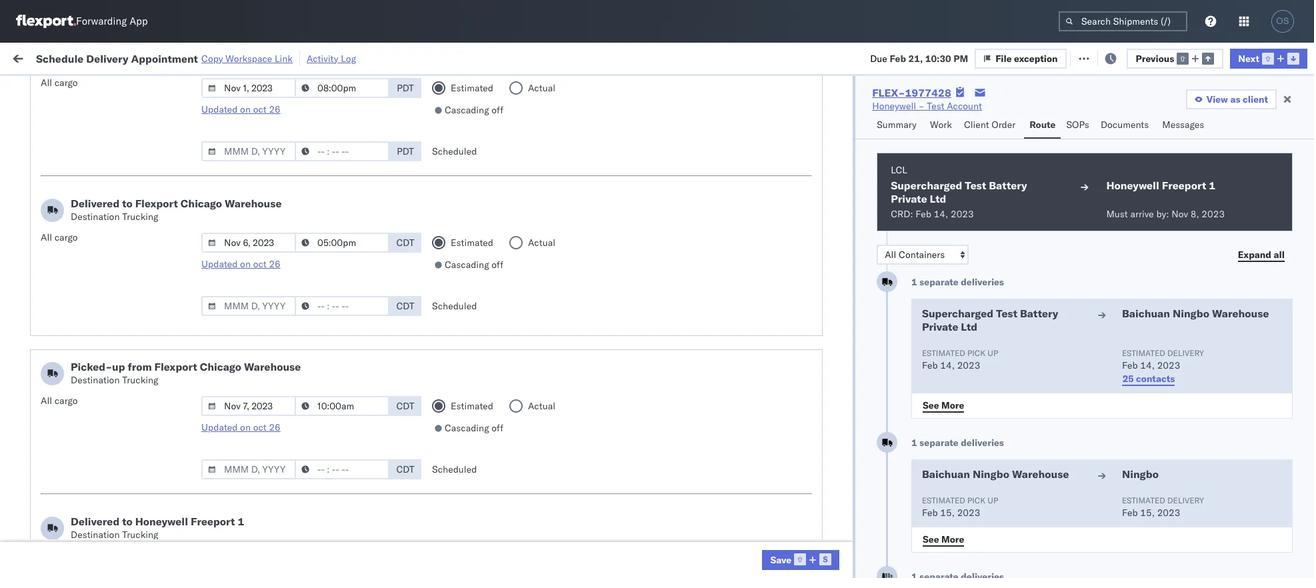 Task type: vqa. For each thing, say whether or not it's contained in the screenshot.
FLEXPORT within Delivered to Flexport Chicago Warehouse Destination Trucking
yes



Task type: describe. For each thing, give the bounding box(es) containing it.
feb inside estimated pick up feb 15, 2023
[[923, 507, 938, 519]]

message (0)
[[180, 52, 235, 64]]

honeywell freeport 1
[[1107, 179, 1216, 192]]

contacts
[[1137, 373, 1176, 385]]

10:30
[[926, 52, 952, 64]]

upload customs clearance documents button for 3:00 am edt, aug 19, 2022
[[31, 132, 197, 147]]

6 hlxu8034992 from the top
[[1039, 310, 1104, 322]]

2 am from the top
[[256, 163, 272, 175]]

ca for fifth schedule pickup from los angeles, ca 'button' from the bottom
[[182, 221, 195, 233]]

angeles, for confirm pickup from los angeles, ca link
[[138, 397, 174, 409]]

-- : -- -- text field for updated on oct 26 "button" for chicago
[[295, 460, 390, 480]]

activity log
[[307, 52, 356, 64]]

caiu7969337
[[898, 133, 960, 145]]

uetu5238478 for schedule pickup from los angeles, ca
[[969, 339, 1034, 351]]

angeles, for 4th schedule pickup from los angeles, ca link from the top
[[143, 339, 180, 351]]

filtered by:
[[13, 82, 61, 94]]

3 ceau7522281, hlxu6269489, hlxu8034992 from the top
[[898, 221, 1104, 233]]

5 ocean fcl from the top
[[445, 398, 492, 410]]

1 26 from the top
[[269, 103, 281, 115]]

21,
[[909, 52, 923, 64]]

jaehyung choi - test origin agen
[[1175, 486, 1315, 498]]

estimated delivery feb 14, 2023 25 contacts
[[1123, 348, 1205, 385]]

los for fifth schedule pickup from los angeles, ca link from the top
[[126, 456, 141, 468]]

5 edt, from the top
[[274, 251, 295, 263]]

due feb 21, 10:30 pm
[[871, 52, 969, 64]]

documents inside button
[[1101, 119, 1150, 131]]

1 horizontal spatial exception
[[1105, 52, 1149, 64]]

schedule for 6th schedule pickup from los angeles, ca 'button' from the bottom of the page
[[31, 192, 70, 204]]

4 1846748 from the top
[[831, 251, 871, 263]]

updated for chicago
[[201, 422, 238, 434]]

1 scheduled from the top
[[432, 145, 477, 157]]

2 schedule pickup from los angeles, ca link from the top
[[31, 220, 195, 234]]

1 all cargo from the top
[[41, 77, 78, 89]]

os
[[1277, 16, 1290, 26]]

2 gvcu5265864 from the top
[[898, 515, 963, 527]]

2 vertical spatial 23,
[[318, 515, 333, 527]]

1 oct from the top
[[253, 103, 267, 115]]

los for confirm pickup from los angeles, ca link
[[120, 397, 135, 409]]

schedule delivery appointment for 2nd schedule delivery appointment button from the top's schedule delivery appointment link
[[31, 250, 164, 263]]

2:00 am est, nov 9, 2022
[[234, 310, 350, 322]]

6 ocean fcl from the top
[[445, 427, 492, 439]]

to for flexport
[[122, 197, 133, 210]]

2 test123456 from the top
[[992, 222, 1049, 234]]

honeywell - test account link
[[873, 99, 983, 113]]

container numbers
[[898, 103, 933, 124]]

app
[[130, 15, 148, 28]]

4 ocean fcl from the top
[[445, 339, 492, 351]]

bosch ocean test for 5th schedule pickup from los angeles, ca link from the bottom of the page
[[540, 222, 616, 234]]

karl
[[749, 486, 766, 498]]

netherlands
[[31, 521, 83, 533]]

cascading off for picked-up from flexport chicago warehouse
[[445, 422, 504, 434]]

lagerfeld
[[769, 486, 809, 498]]

3 am from the top
[[256, 192, 272, 204]]

6 am from the top
[[256, 310, 272, 322]]

separate for baichuan ningbo warehouse
[[920, 437, 959, 449]]

pickup for fourth schedule pickup from los angeles, ca 'button' from the bottom
[[73, 280, 101, 292]]

workitem button
[[8, 106, 212, 119]]

blocked,
[[164, 82, 198, 92]]

maeu9736123
[[992, 457, 1060, 469]]

ca for 4th schedule pickup from los angeles, ca 'button' from the top
[[182, 339, 195, 351]]

cascading for picked-up from flexport chicago warehouse
[[445, 422, 489, 434]]

estimated pick up feb 14, 2023
[[923, 348, 999, 372]]

0 vertical spatial account
[[947, 100, 983, 112]]

3 schedule pickup from los angeles, ca from the top
[[31, 280, 195, 292]]

4 hlxu8034992 from the top
[[1039, 251, 1104, 263]]

1 -- : -- -- text field from the top
[[295, 78, 390, 98]]

2 ceau7522281, hlxu6269489, hlxu8034992 from the top
[[898, 192, 1104, 204]]

0 horizontal spatial baichuan ningbo warehouse
[[923, 468, 1070, 481]]

message
[[180, 52, 217, 64]]

Search Shipments (/) text field
[[1059, 11, 1188, 31]]

dec for confirm pickup from los angeles, ca
[[295, 398, 313, 410]]

client
[[1243, 93, 1269, 105]]

honeywell inside the delivered to honeywell freeport 1 destination trucking
[[135, 515, 188, 528]]

:
[[310, 82, 312, 92]]

fcl for 4th schedule pickup from los angeles, ca link from the top
[[475, 339, 492, 351]]

ltd for baichuan ningbo warehouse
[[962, 320, 978, 334]]

2 mmm d, yyyy text field from the top
[[201, 233, 296, 253]]

ymluw236679313
[[992, 134, 1078, 146]]

2 ocean fcl from the top
[[445, 251, 492, 263]]

1 separate deliveries for baichuan
[[912, 437, 1005, 449]]

jan for schedule pickup from los angeles, ca
[[296, 457, 311, 469]]

estimated pick up feb 15, 2023
[[923, 496, 999, 519]]

progress
[[209, 82, 242, 92]]

appointment up status ready for work, blocked, in progress
[[131, 52, 198, 65]]

pick for baichuan
[[968, 496, 986, 506]]

10 resize handle column header from the left
[[1247, 103, 1263, 578]]

supercharged test battery private ltd for baichuan ningbo warehouse
[[923, 307, 1059, 334]]

lhuu7894563, for confirm delivery
[[898, 427, 966, 439]]

all cargo for picked-
[[41, 395, 78, 407]]

off for picked-up from flexport chicago warehouse
[[492, 422, 504, 434]]

1 cargo from the top
[[55, 77, 78, 89]]

numbers for mbl/mawb numbers
[[1041, 109, 1074, 119]]

1 cascading off from the top
[[445, 104, 504, 116]]

1 resize handle column header from the left
[[210, 103, 226, 578]]

appointment up rotterdam,
[[109, 485, 164, 497]]

4 schedule pickup from los angeles, ca from the top
[[31, 339, 195, 351]]

on down 7:00
[[240, 422, 251, 434]]

supercharged test battery private ltd for honeywell freeport 1
[[891, 179, 1028, 205]]

bosch for confirm pickup from los angeles, ca link
[[540, 398, 566, 410]]

confirm delivery
[[31, 427, 101, 439]]

1 schedule pickup from los angeles, ca from the top
[[31, 192, 195, 204]]

6 hlxu6269489, from the top
[[968, 310, 1037, 322]]

from inside picked-up from flexport chicago warehouse destination trucking
[[128, 360, 152, 374]]

3 schedule pickup from los angeles, ca link from the top
[[31, 279, 195, 293]]

4 schedule pickup from los angeles, ca button from the top
[[31, 338, 195, 353]]

3 edt, from the top
[[274, 192, 295, 204]]

mbl/mawb numbers
[[992, 109, 1074, 119]]

3 resize handle column header from the left
[[422, 103, 439, 578]]

3 ocean fcl from the top
[[445, 310, 492, 322]]

2023 inside estimated pick up feb 15, 2023
[[958, 507, 981, 519]]

2 edt, from the top
[[274, 163, 295, 175]]

my work
[[13, 48, 73, 67]]

2 vertical spatial jan
[[301, 515, 316, 527]]

scheduled for delivered to flexport chicago warehouse
[[432, 300, 477, 312]]

next
[[1239, 52, 1260, 64]]

work inside button
[[146, 52, 169, 64]]

snoozed
[[279, 82, 310, 92]]

1 11:30 pm est, jan 23, 2023 from the top
[[234, 486, 358, 498]]

1 updated on oct 26 from the top
[[201, 103, 281, 115]]

client order button
[[959, 113, 1025, 139]]

205
[[307, 52, 325, 64]]

see more for baichuan ningbo warehouse
[[923, 533, 965, 545]]

mode
[[445, 109, 466, 119]]

upload customs clearance documents for 2:00
[[31, 309, 197, 321]]

1 schedule delivery appointment button from the top
[[31, 162, 164, 176]]

lhuu7894563, uetu5238478 for schedule pickup from los angeles, ca
[[898, 339, 1034, 351]]

4 schedule delivery appointment button from the top
[[31, 485, 164, 499]]

honeywell - test account
[[873, 100, 983, 112]]

upload customs clearance documents link for 3:00 am edt, aug 19, 2022
[[31, 132, 197, 146]]

1 horizontal spatial file exception
[[1087, 52, 1149, 64]]

view as client
[[1207, 93, 1269, 105]]

0 horizontal spatial file exception
[[996, 52, 1058, 64]]

workspace
[[226, 52, 272, 64]]

in
[[200, 82, 207, 92]]

1889466 for 2:59 am est, dec 14, 2022
[[831, 369, 871, 381]]

messages button
[[1158, 113, 1212, 139]]

sops button
[[1062, 113, 1096, 139]]

6 ceau7522281, from the top
[[898, 310, 966, 322]]

appointment down delivered to flexport chicago warehouse destination trucking
[[109, 250, 164, 263]]

26 for picked-up from flexport chicago warehouse
[[269, 422, 281, 434]]

1 test123456 from the top
[[992, 192, 1049, 204]]

1 maeu9408431 from the top
[[992, 486, 1060, 498]]

205 on track
[[307, 52, 362, 64]]

3 cdt from the top
[[397, 400, 415, 412]]

trucking inside picked-up from flexport chicago warehouse destination trucking
[[122, 374, 158, 386]]

see for baichuan ningbo warehouse
[[923, 533, 940, 545]]

jan for schedule delivery appointment
[[301, 486, 316, 498]]

chicago inside picked-up from flexport chicago warehouse destination trucking
[[200, 360, 241, 374]]

to for honeywell
[[122, 515, 133, 528]]

3 omkar from the top
[[1175, 222, 1203, 234]]

4 schedule pickup from los angeles, ca link from the top
[[31, 338, 195, 351]]

snoozed : no
[[279, 82, 326, 92]]

client order
[[965, 119, 1016, 131]]

3 1846748 from the top
[[831, 222, 871, 234]]

private for baichuan ningbo warehouse
[[923, 320, 959, 334]]

(0)
[[217, 52, 235, 64]]

work
[[38, 48, 73, 67]]

5 schedule pickup from los angeles, ca button from the top
[[31, 455, 195, 470]]

9,
[[316, 310, 324, 322]]

savant for sixth schedule pickup from los angeles, ca link from the bottom
[[1205, 192, 1234, 204]]

destination inside picked-up from flexport chicago warehouse destination trucking
[[71, 374, 120, 386]]

crd: feb 14, 2023
[[891, 208, 974, 220]]

schedule delivery appointment for 2nd schedule delivery appointment button from the bottom of the page's schedule delivery appointment link
[[31, 368, 164, 380]]

3 schedule delivery appointment button from the top
[[31, 367, 164, 382]]

schedule for 1st schedule pickup from los angeles, ca 'button' from the bottom
[[31, 544, 70, 556]]

1 edt, from the top
[[274, 134, 295, 146]]

1 updated from the top
[[201, 103, 238, 115]]

oct for warehouse
[[253, 258, 267, 270]]

previous button
[[1127, 48, 1224, 68]]

flexport inside picked-up from flexport chicago warehouse destination trucking
[[154, 360, 197, 374]]

bosch ocean test for schedule delivery appointment link associated with fourth schedule delivery appointment button from the bottom of the page
[[540, 163, 616, 175]]

mmm d, yyyy text field for pdt
[[201, 141, 296, 161]]

7 ocean fcl from the top
[[445, 457, 492, 469]]

work button
[[925, 113, 959, 139]]

4 resize handle column header from the left
[[517, 103, 533, 578]]

1 ceau7522281, from the top
[[898, 163, 966, 175]]

appointment up confirm pickup from los angeles, ca link
[[109, 368, 164, 380]]

los for sixth schedule pickup from los angeles, ca link from the bottom
[[126, 192, 141, 204]]

on down "progress"
[[240, 103, 251, 115]]

26 for delivered to flexport chicago warehouse
[[269, 258, 281, 270]]

mmm d, yyyy text field for cdt
[[201, 296, 296, 316]]

3 test123456 from the top
[[992, 251, 1049, 263]]

2:59 for 5th schedule pickup from los angeles, ca link from the bottom of the page
[[234, 222, 254, 234]]

hlxu6269489, for 5th schedule pickup from los angeles, ca link from the bottom of the page
[[968, 221, 1037, 233]]

1 flex-2130387 from the top
[[802, 486, 871, 498]]

5 schedule pickup from los angeles, ca from the top
[[31, 456, 195, 468]]

2:59 for 4th schedule pickup from los angeles, ca link from the top
[[234, 339, 254, 351]]

6 schedule pickup from los angeles, ca button from the top
[[31, 543, 195, 558]]

1 horizontal spatial ningbo
[[1123, 468, 1159, 481]]

mode button
[[439, 106, 520, 119]]

batch action button
[[1219, 48, 1306, 68]]

8,
[[1191, 208, 1200, 220]]

3 2:59 am edt, nov 5, 2022 from the top
[[234, 222, 351, 234]]

schedule pickup from rotterdam, netherlands button
[[31, 507, 208, 535]]

picked-
[[71, 360, 112, 374]]

1 2130387 from the top
[[831, 486, 871, 498]]

os button
[[1268, 6, 1299, 37]]

summary
[[877, 119, 917, 131]]

7 am from the top
[[256, 339, 272, 351]]

estimated inside estimated pick up feb 15, 2023
[[923, 496, 966, 506]]

lcl
[[891, 164, 908, 176]]

los for third schedule pickup from los angeles, ca link
[[126, 280, 141, 292]]

estimated inside estimated delivery feb 15, 2023
[[1123, 496, 1166, 506]]

batch action
[[1240, 52, 1298, 64]]

cascading for delivered to flexport chicago warehouse
[[445, 259, 489, 271]]

4 5, from the top
[[316, 251, 325, 263]]

Search Work text field
[[866, 48, 1011, 68]]

7 resize handle column header from the left
[[875, 103, 891, 578]]

import work
[[113, 52, 169, 64]]

1 1889466 from the top
[[831, 339, 871, 351]]

delivered for delivered to honeywell freeport 1
[[71, 515, 120, 528]]

msdu7304509
[[898, 456, 965, 468]]

2 hlxu8034992 from the top
[[1039, 192, 1104, 204]]

1 2:59 am edt, nov 5, 2022 from the top
[[234, 163, 351, 175]]

5 1846748 from the top
[[831, 281, 871, 293]]

filtered
[[13, 82, 46, 94]]

actual for delivered to flexport chicago warehouse
[[528, 237, 556, 249]]

workitem
[[15, 109, 50, 119]]

5 ceau7522281, from the top
[[898, 280, 966, 292]]

pickup for schedule pickup from rotterdam, netherlands button
[[73, 508, 101, 520]]

warehouse inside picked-up from flexport chicago warehouse destination trucking
[[244, 360, 301, 374]]

8 am from the top
[[256, 369, 272, 381]]

4 am from the top
[[256, 222, 272, 234]]

1 5, from the top
[[316, 163, 325, 175]]

schedule for 2nd schedule delivery appointment button from the bottom of the page
[[31, 368, 70, 380]]

2:59 am est, jan 13, 2023
[[234, 457, 353, 469]]

schedule for fourth schedule pickup from los angeles, ca 'button' from the bottom
[[31, 280, 70, 292]]

0 vertical spatial baichuan
[[1123, 307, 1171, 320]]

3 ceau7522281, from the top
[[898, 221, 966, 233]]

2:00
[[234, 310, 254, 322]]

9:00 am est, dec 24, 2022
[[234, 427, 356, 439]]

1 updated on oct 26 button from the top
[[201, 103, 281, 115]]

previous
[[1136, 52, 1175, 64]]

order
[[992, 119, 1016, 131]]

schedule delivery appointment for schedule delivery appointment link associated with fourth schedule delivery appointment button from the bottom of the page
[[31, 162, 164, 174]]

view as client button
[[1187, 89, 1277, 109]]

save
[[771, 554, 792, 566]]

0 vertical spatial freeport
[[1163, 179, 1207, 192]]

lhuu7894563, for confirm pickup from los angeles, ca
[[898, 398, 966, 410]]

bosch ocean test for 4th schedule pickup from los angeles, ca link from the top
[[540, 339, 616, 351]]

summary button
[[872, 113, 925, 139]]

off for delivered to flexport chicago warehouse
[[492, 259, 504, 271]]

up for supercharged
[[988, 348, 999, 358]]

agen
[[1295, 486, 1315, 498]]

4 test123456 from the top
[[992, 281, 1049, 293]]

schedule pickup from rotterdam, netherlands
[[31, 508, 173, 533]]

6 schedule pickup from los angeles, ca link from the top
[[31, 543, 195, 557]]

1 all from the top
[[41, 77, 52, 89]]

1 horizontal spatial by:
[[1157, 208, 1170, 220]]

origin
[[1267, 486, 1292, 498]]

2 resize handle column header from the left
[[371, 103, 387, 578]]

7:00 pm est, dec 23, 2022
[[234, 398, 355, 410]]

25
[[1123, 373, 1134, 385]]

see more button for baichuan ningbo warehouse
[[915, 530, 973, 550]]

schedule for first schedule delivery appointment button from the bottom
[[31, 485, 70, 497]]

chicago inside delivered to flexport chicago warehouse destination trucking
[[181, 197, 222, 210]]

expand all button
[[1231, 245, 1294, 265]]

6 ceau7522281, hlxu6269489, hlxu8034992 from the top
[[898, 310, 1104, 322]]

1 off from the top
[[492, 104, 504, 116]]

confirm pickup from los angeles, ca link
[[31, 397, 190, 410]]

trucking for honeywell
[[122, 529, 158, 541]]

0 horizontal spatial exception
[[1015, 52, 1058, 64]]

work inside button
[[931, 119, 953, 131]]

2 flex-1846748 from the top
[[802, 192, 871, 204]]

1977428
[[906, 86, 952, 99]]

expand
[[1239, 248, 1272, 261]]

flex-1889466 for 9:00 am est, dec 24, 2022
[[802, 427, 871, 439]]



Task type: locate. For each thing, give the bounding box(es) containing it.
freeport right rotterdam,
[[191, 515, 235, 528]]

1 vertical spatial pdt
[[397, 145, 414, 157]]

oct up 2:00
[[253, 258, 267, 270]]

forwarding app link
[[16, 15, 148, 28]]

baichuan
[[1123, 307, 1171, 320], [923, 468, 971, 481]]

pickup for 5th schedule pickup from los angeles, ca 'button' from the top
[[73, 456, 101, 468]]

0 vertical spatial updated on oct 26 button
[[201, 103, 281, 115]]

1 horizontal spatial baichuan ningbo warehouse
[[1123, 307, 1270, 320]]

2 horizontal spatial ningbo
[[1173, 307, 1210, 320]]

0 vertical spatial savant
[[1205, 134, 1234, 146]]

lhuu7894563, uetu5238478 for schedule delivery appointment
[[898, 368, 1034, 380]]

2 updated from the top
[[201, 258, 238, 270]]

dec for schedule pickup from los angeles, ca
[[296, 339, 314, 351]]

3 schedule delivery appointment from the top
[[31, 368, 164, 380]]

nov
[[297, 163, 314, 175], [297, 192, 314, 204], [1172, 208, 1189, 220], [297, 222, 314, 234], [297, 251, 314, 263], [296, 310, 313, 322]]

3 schedule delivery appointment link from the top
[[31, 367, 164, 381]]

angeles,
[[143, 192, 180, 204], [143, 221, 180, 233], [143, 280, 180, 292], [143, 339, 180, 351], [138, 397, 174, 409], [143, 456, 180, 468], [143, 544, 180, 556]]

26
[[269, 103, 281, 115], [269, 258, 281, 270], [269, 422, 281, 434]]

0 vertical spatial 11:30
[[234, 486, 260, 498]]

ltd up estimated pick up feb 14, 2023
[[962, 320, 978, 334]]

supercharged test battery private ltd up the "crd: feb 14, 2023"
[[891, 179, 1028, 205]]

0 vertical spatial deliveries
[[961, 276, 1005, 288]]

file up mbl/mawb
[[996, 52, 1012, 64]]

1 delivered from the top
[[71, 197, 120, 210]]

2 vertical spatial cargo
[[55, 395, 78, 407]]

2 omkar savant from the top
[[1175, 192, 1234, 204]]

1 vertical spatial cargo
[[55, 231, 78, 243]]

ceau7522281, hlxu6269489, hlxu8034992
[[898, 163, 1104, 175], [898, 192, 1104, 204], [898, 221, 1104, 233], [898, 251, 1104, 263], [898, 280, 1104, 292], [898, 310, 1104, 322]]

upload customs clearance documents up picked-
[[31, 309, 197, 321]]

2 scheduled from the top
[[432, 300, 477, 312]]

6 2:59 from the top
[[234, 369, 254, 381]]

destination inside the delivered to honeywell freeport 1 destination trucking
[[71, 529, 120, 541]]

all
[[41, 77, 52, 89], [41, 231, 52, 243], [41, 395, 52, 407]]

delivered to honeywell freeport 1 destination trucking
[[71, 515, 244, 541]]

MMM D, YYYY text field
[[201, 78, 296, 98], [201, 396, 296, 416], [201, 460, 296, 480]]

documents right sops 'button'
[[1101, 119, 1150, 131]]

0 vertical spatial pdt
[[397, 82, 414, 94]]

confirm pickup from los angeles, ca
[[31, 397, 190, 409]]

1 clearance from the top
[[103, 133, 146, 145]]

exception down the search shipments (/) text box
[[1105, 52, 1149, 64]]

updated on oct 26 down "progress"
[[201, 103, 281, 115]]

759 at risk
[[246, 52, 292, 64]]

11 resize handle column header from the left
[[1291, 103, 1307, 578]]

2 vertical spatial documents
[[149, 309, 197, 321]]

2 flex-2130387 from the top
[[802, 515, 871, 527]]

dec up '9:00 am est, dec 24, 2022'
[[295, 398, 313, 410]]

pm
[[954, 52, 969, 64], [256, 398, 271, 410], [262, 486, 277, 498], [262, 515, 277, 527]]

5 hlxu6269489, from the top
[[968, 280, 1037, 292]]

2 vertical spatial updated on oct 26
[[201, 422, 281, 434]]

1 vertical spatial flex-2130387
[[802, 515, 871, 527]]

1 vertical spatial more
[[942, 533, 965, 545]]

bosch ocean test for confirm pickup from los angeles, ca link
[[540, 398, 616, 410]]

trucking
[[122, 211, 158, 223], [122, 374, 158, 386], [122, 529, 158, 541]]

dec up 7:00 pm est, dec 23, 2022
[[296, 369, 314, 381]]

up inside estimated pick up feb 14, 2023
[[988, 348, 999, 358]]

supercharged up estimated pick up feb 14, 2023
[[923, 307, 994, 320]]

hlxu6269489, for 2nd schedule delivery appointment button from the top's schedule delivery appointment link
[[968, 251, 1037, 263]]

2 schedule pickup from los angeles, ca button from the top
[[31, 220, 195, 235]]

0 vertical spatial baichuan ningbo warehouse
[[1123, 307, 1270, 320]]

1 2:59 am est, dec 14, 2022 from the top
[[234, 339, 356, 351]]

7:00
[[234, 398, 254, 410]]

schedule inside schedule pickup from rotterdam, netherlands
[[31, 508, 70, 520]]

schedule pickup from los angeles, ca link
[[31, 191, 195, 204], [31, 220, 195, 234], [31, 279, 195, 293], [31, 338, 195, 351], [31, 455, 195, 469], [31, 543, 195, 557]]

savant down "operator"
[[1205, 134, 1234, 146]]

upload for 3:00 am edt, aug 19, 2022
[[31, 133, 61, 145]]

1 vertical spatial baichuan ningbo warehouse
[[923, 468, 1070, 481]]

omkar savant up the 8,
[[1175, 192, 1234, 204]]

0 vertical spatial upload customs clearance documents
[[31, 133, 197, 145]]

private up estimated pick up feb 14, 2023
[[923, 320, 959, 334]]

0 vertical spatial all cargo
[[41, 77, 78, 89]]

at
[[266, 52, 274, 64]]

account up client
[[947, 100, 983, 112]]

ltd up the "crd: feb 14, 2023"
[[930, 192, 947, 205]]

flex-2130387 down flex-1893174
[[802, 486, 871, 498]]

uetu5238478 for schedule delivery appointment
[[969, 368, 1034, 380]]

schedule delivery appointment link for first schedule delivery appointment button from the bottom
[[31, 485, 164, 498]]

cascading off
[[445, 104, 504, 116], [445, 259, 504, 271], [445, 422, 504, 434]]

hlxu6269489, for sixth schedule pickup from los angeles, ca link from the bottom
[[968, 192, 1037, 204]]

gvcu5265864 down msdu7304509
[[898, 486, 963, 498]]

updated on oct 26 down 7:00
[[201, 422, 281, 434]]

omkar savant for 5th schedule pickup from los angeles, ca link from the bottom of the page
[[1175, 222, 1234, 234]]

0 vertical spatial flex-2130387
[[802, 486, 871, 498]]

1 vertical spatial abcdefg78456546
[[992, 427, 1082, 439]]

est, for 2nd schedule delivery appointment button from the bottom of the page's schedule delivery appointment link
[[274, 369, 294, 381]]

1662119
[[831, 545, 871, 557]]

upload customs clearance documents for 3:00
[[31, 133, 197, 145]]

bosch for 5th schedule pickup from los angeles, ca link from the bottom of the page
[[540, 222, 566, 234]]

1 vertical spatial see more button
[[915, 530, 973, 550]]

expand all
[[1239, 248, 1286, 261]]

2 vertical spatial updated on oct 26 button
[[201, 422, 281, 434]]

cargo for picked-
[[55, 395, 78, 407]]

1 horizontal spatial 15,
[[1141, 507, 1155, 519]]

0 vertical spatial customs
[[63, 133, 101, 145]]

angeles, for sixth schedule pickup from los angeles, ca link from the bottom
[[143, 192, 180, 204]]

private
[[891, 192, 928, 205], [923, 320, 959, 334]]

delivery for 2nd schedule delivery appointment button from the top
[[73, 250, 107, 263]]

1 vertical spatial 2130387
[[831, 515, 871, 527]]

scheduled
[[432, 145, 477, 157], [432, 300, 477, 312], [432, 464, 477, 476]]

7 2:59 from the top
[[234, 457, 254, 469]]

see more down estimated pick up feb 14, 2023
[[923, 399, 965, 411]]

documents button
[[1096, 113, 1158, 139]]

supercharged test battery private ltd
[[891, 179, 1028, 205], [923, 307, 1059, 334]]

2 vertical spatial cascading
[[445, 422, 489, 434]]

0 vertical spatial updated on oct 26
[[201, 103, 281, 115]]

exception
[[1105, 52, 1149, 64], [1015, 52, 1058, 64]]

schedule for 2nd schedule delivery appointment button from the top
[[31, 250, 70, 263]]

estimated
[[451, 82, 494, 94], [451, 237, 494, 249], [923, 348, 966, 358], [1123, 348, 1166, 358], [451, 400, 494, 412], [923, 496, 966, 506], [1123, 496, 1166, 506]]

2023 inside estimated delivery feb 15, 2023
[[1158, 507, 1181, 519]]

upload
[[31, 133, 61, 145], [31, 309, 61, 321]]

flexport. image
[[16, 15, 76, 28]]

upload customs clearance documents button up picked-
[[31, 309, 197, 323]]

los for 1st schedule pickup from los angeles, ca link from the bottom of the page
[[126, 544, 141, 556]]

sops
[[1067, 119, 1090, 131]]

23, for confirm pickup from los angeles, ca
[[315, 398, 330, 410]]

2 hlxu6269489, from the top
[[968, 192, 1037, 204]]

los inside button
[[120, 397, 135, 409]]

0 horizontal spatial numbers
[[898, 114, 931, 124]]

activity log button
[[307, 51, 356, 66]]

honeywell inside honeywell - test account link
[[873, 100, 917, 112]]

0 vertical spatial omkar savant
[[1175, 134, 1234, 146]]

work up the caiu7969337
[[931, 119, 953, 131]]

1 vertical spatial up
[[112, 360, 125, 374]]

1 11:30 from the top
[[234, 486, 260, 498]]

1 vertical spatial deliveries
[[961, 437, 1005, 449]]

updated on oct 26
[[201, 103, 281, 115], [201, 258, 281, 270], [201, 422, 281, 434]]

2 flex-1889466 from the top
[[802, 369, 871, 381]]

feb inside estimated delivery feb 14, 2023 25 contacts
[[1123, 360, 1139, 372]]

baichuan ningbo warehouse
[[1123, 307, 1270, 320], [923, 468, 1070, 481]]

3 mmm d, yyyy text field from the top
[[201, 296, 296, 316]]

documents up picked-up from flexport chicago warehouse destination trucking
[[149, 309, 197, 321]]

upload customs clearance documents link for 2:00 am est, nov 9, 2022
[[31, 309, 197, 322]]

4 flex-1889466 from the top
[[802, 427, 871, 439]]

rotterdam,
[[126, 508, 173, 520]]

2 ceau7522281, from the top
[[898, 192, 966, 204]]

1 vertical spatial documents
[[149, 133, 197, 145]]

separate
[[920, 276, 959, 288], [920, 437, 959, 449]]

delivery for first schedule delivery appointment button from the bottom
[[73, 485, 107, 497]]

dec left 24,
[[296, 427, 314, 439]]

2 vertical spatial all cargo
[[41, 395, 78, 407]]

0 vertical spatial ltd
[[930, 192, 947, 205]]

see down estimated pick up feb 15, 2023
[[923, 533, 940, 545]]

trucking inside the delivered to honeywell freeport 1 destination trucking
[[122, 529, 158, 541]]

freeport inside the delivered to honeywell freeport 1 destination trucking
[[191, 515, 235, 528]]

supercharged test battery private ltd up estimated pick up feb 14, 2023
[[923, 307, 1059, 334]]

1 vertical spatial 1 separate deliveries
[[912, 437, 1005, 449]]

1 vertical spatial updated on oct 26
[[201, 258, 281, 270]]

schedule delivery appointment link for fourth schedule delivery appointment button from the bottom of the page
[[31, 162, 164, 175]]

3 -- : -- -- text field from the top
[[295, 233, 390, 253]]

1 am from the top
[[256, 134, 272, 146]]

1 savant from the top
[[1205, 134, 1234, 146]]

savant up the expand all 'button'
[[1205, 222, 1234, 234]]

mmm d, yyyy text field up deadline
[[201, 78, 296, 98]]

maeu9408431 up '--'
[[992, 515, 1060, 527]]

schedule for 5th schedule pickup from los angeles, ca 'button' from the top
[[31, 456, 70, 468]]

1 vertical spatial upload
[[31, 309, 61, 321]]

hlxu6269489,
[[968, 163, 1037, 175], [968, 192, 1037, 204], [968, 221, 1037, 233], [968, 251, 1037, 263], [968, 280, 1037, 292], [968, 310, 1037, 322]]

2 see more from the top
[[923, 533, 965, 545]]

1 1846748 from the top
[[831, 163, 871, 175]]

-- : -- -- text field
[[295, 78, 390, 98], [295, 141, 390, 161], [295, 233, 390, 253], [295, 296, 390, 316], [295, 460, 390, 480]]

2:59 am est, dec 14, 2022 for schedule delivery appointment
[[234, 369, 356, 381]]

up inside estimated pick up feb 15, 2023
[[988, 496, 999, 506]]

1 vertical spatial baichuan
[[923, 468, 971, 481]]

ltd for honeywell freeport 1
[[930, 192, 947, 205]]

savant for 5th schedule pickup from los angeles, ca link from the bottom of the page
[[1205, 222, 1234, 234]]

0 vertical spatial work
[[146, 52, 169, 64]]

estimated inside estimated delivery feb 14, 2023 25 contacts
[[1123, 348, 1166, 358]]

to inside the delivered to honeywell freeport 1 destination trucking
[[122, 515, 133, 528]]

jan
[[296, 457, 311, 469], [301, 486, 316, 498], [301, 515, 316, 527]]

los for 5th schedule pickup from los angeles, ca link from the bottom of the page
[[126, 221, 141, 233]]

mmm d, yyyy text field up the 9:00
[[201, 396, 296, 416]]

supercharged up the "crd: feb 14, 2023"
[[891, 179, 963, 192]]

fcl for confirm delivery link
[[475, 427, 492, 439]]

ca for 5th schedule pickup from los angeles, ca 'button' from the top
[[182, 456, 195, 468]]

3 fcl from the top
[[475, 310, 492, 322]]

flex-1660288
[[802, 134, 871, 146]]

omkar savant down messages
[[1175, 134, 1234, 146]]

updated on oct 26 button down "progress"
[[201, 103, 281, 115]]

customs up picked-
[[63, 309, 101, 321]]

integration
[[635, 486, 681, 498]]

2 all from the top
[[41, 231, 52, 243]]

delivered inside the delivered to honeywell freeport 1 destination trucking
[[71, 515, 120, 528]]

flexport inside delivered to flexport chicago warehouse destination trucking
[[135, 197, 178, 210]]

delivery up contacts
[[1168, 348, 1205, 358]]

3 trucking from the top
[[122, 529, 158, 541]]

more down estimated pick up feb 14, 2023
[[942, 399, 965, 411]]

0 vertical spatial battery
[[989, 179, 1028, 192]]

ningbo up estimated delivery feb 14, 2023 25 contacts
[[1173, 307, 1210, 320]]

0 vertical spatial upload customs clearance documents link
[[31, 132, 197, 146]]

2 pick from the top
[[968, 496, 986, 506]]

see down estimated pick up feb 14, 2023
[[923, 399, 940, 411]]

by: right arrive
[[1157, 208, 1170, 220]]

flex-2130387 up flex-1662119
[[802, 515, 871, 527]]

2 upload customs clearance documents from the top
[[31, 309, 197, 321]]

1 ocean fcl from the top
[[445, 163, 492, 175]]

1 vertical spatial account
[[703, 486, 739, 498]]

0 vertical spatial delivered
[[71, 197, 120, 210]]

see more button for supercharged test battery private ltd
[[915, 396, 973, 416]]

1893174
[[831, 457, 871, 469]]

ningbo
[[1173, 307, 1210, 320], [973, 468, 1010, 481], [1123, 468, 1159, 481]]

los
[[126, 192, 141, 204], [126, 221, 141, 233], [126, 280, 141, 292], [126, 339, 141, 351], [120, 397, 135, 409], [126, 456, 141, 468], [126, 544, 141, 556]]

1 schedule pickup from los angeles, ca link from the top
[[31, 191, 195, 204]]

updated for warehouse
[[201, 258, 238, 270]]

delivery
[[86, 52, 128, 65], [73, 162, 107, 174], [73, 250, 107, 263], [73, 368, 107, 380], [67, 427, 101, 439], [73, 485, 107, 497]]

trucking for flexport
[[122, 211, 158, 223]]

see more button down estimated pick up feb 15, 2023
[[915, 530, 973, 550]]

2 upload customs clearance documents link from the top
[[31, 309, 197, 322]]

0 horizontal spatial ningbo
[[973, 468, 1010, 481]]

by: right filtered
[[48, 82, 61, 94]]

fcl for schedule delivery appointment link associated with fourth schedule delivery appointment button from the bottom of the page
[[475, 163, 492, 175]]

more
[[942, 399, 965, 411], [942, 533, 965, 545]]

1 to from the top
[[122, 197, 133, 210]]

pick inside estimated pick up feb 15, 2023
[[968, 496, 986, 506]]

delivery for baichuan ningbo warehouse
[[1168, 496, 1205, 506]]

schedule delivery appointment for first schedule delivery appointment button from the bottom schedule delivery appointment link
[[31, 485, 164, 497]]

0 vertical spatial destination
[[71, 211, 120, 223]]

up inside picked-up from flexport chicago warehouse destination trucking
[[112, 360, 125, 374]]

1 vertical spatial upload customs clearance documents button
[[31, 309, 197, 323]]

0 vertical spatial see more
[[923, 399, 965, 411]]

link
[[275, 52, 293, 64]]

to inside delivered to flexport chicago warehouse destination trucking
[[122, 197, 133, 210]]

0 vertical spatial scheduled
[[432, 145, 477, 157]]

1 separate deliveries for supercharged
[[912, 276, 1005, 288]]

omkar savant down the 8,
[[1175, 222, 1234, 234]]

oct up 3:00
[[253, 103, 267, 115]]

documents down blocked,
[[149, 133, 197, 145]]

1 upload customs clearance documents from the top
[[31, 133, 197, 145]]

schedule pickup from rotterdam, netherlands link
[[31, 507, 208, 534]]

pickup
[[73, 192, 101, 204], [73, 221, 101, 233], [73, 280, 101, 292], [73, 339, 101, 351], [67, 397, 96, 409], [73, 456, 101, 468], [73, 508, 101, 520], [73, 544, 101, 556]]

0 vertical spatial upload customs clearance documents button
[[31, 132, 197, 147]]

1 vertical spatial gvcu5265864
[[898, 515, 963, 527]]

see more down estimated pick up feb 15, 2023
[[923, 533, 965, 545]]

baichuan ningbo warehouse up estimated pick up feb 15, 2023
[[923, 468, 1070, 481]]

0 vertical spatial 2130387
[[831, 486, 871, 498]]

1 vertical spatial honeywell
[[1107, 179, 1160, 192]]

5 flex-1846748 from the top
[[802, 281, 871, 293]]

2 11:30 from the top
[[234, 515, 260, 527]]

numbers inside container numbers
[[898, 114, 931, 124]]

2 see from the top
[[923, 533, 940, 545]]

2 schedule delivery appointment button from the top
[[31, 250, 164, 265]]

flex-1889466 for 2:59 am est, dec 14, 2022
[[802, 369, 871, 381]]

15,
[[941, 507, 955, 519], [1141, 507, 1155, 519]]

1 vertical spatial 26
[[269, 258, 281, 270]]

actual
[[528, 82, 556, 94], [528, 237, 556, 249], [528, 400, 556, 412]]

1 lhuu7894563, from the top
[[898, 339, 966, 351]]

1 cdt from the top
[[397, 237, 415, 249]]

1 vertical spatial scheduled
[[432, 300, 477, 312]]

2 vertical spatial omkar savant
[[1175, 222, 1234, 234]]

1 actual from the top
[[528, 82, 556, 94]]

0 vertical spatial 26
[[269, 103, 281, 115]]

2 1846748 from the top
[[831, 192, 871, 204]]

messages
[[1163, 119, 1205, 131]]

battery for baichuan ningbo warehouse
[[1021, 307, 1059, 320]]

26 right deadline
[[269, 103, 281, 115]]

1 horizontal spatial ltd
[[962, 320, 978, 334]]

2:59 for 2nd schedule delivery appointment button from the bottom of the page's schedule delivery appointment link
[[234, 369, 254, 381]]

copy
[[201, 52, 223, 64]]

2 confirm from the top
[[31, 427, 65, 439]]

1 vertical spatial private
[[923, 320, 959, 334]]

flex-1660288 button
[[781, 130, 874, 149], [781, 130, 874, 149]]

file exception down the search shipments (/) text box
[[1087, 52, 1149, 64]]

2 vertical spatial up
[[988, 496, 999, 506]]

schedule delivery appointment link for 2nd schedule delivery appointment button from the top
[[31, 250, 164, 263]]

ca for confirm pickup from los angeles, ca button
[[177, 397, 190, 409]]

2 2130387 from the top
[[831, 515, 871, 527]]

schedule for fourth schedule delivery appointment button from the bottom of the page
[[31, 162, 70, 174]]

pick inside estimated pick up feb 14, 2023
[[968, 348, 986, 358]]

1 vertical spatial actual
[[528, 237, 556, 249]]

1889466 for 9:00 am est, dec 24, 2022
[[831, 427, 871, 439]]

updated on oct 26 button down 7:00
[[201, 422, 281, 434]]

honeywell for honeywell - test account
[[873, 100, 917, 112]]

delivery inside estimated delivery feb 14, 2023 25 contacts
[[1168, 348, 1205, 358]]

confirm delivery button
[[31, 426, 101, 441]]

24,
[[316, 427, 330, 439]]

my
[[13, 48, 35, 67]]

bosch
[[540, 163, 566, 175], [635, 163, 661, 175], [540, 222, 566, 234], [540, 339, 566, 351], [635, 339, 661, 351], [540, 398, 566, 410]]

2130387 down 1893174
[[831, 486, 871, 498]]

cascading off for delivered to flexport chicago warehouse
[[445, 259, 504, 271]]

2 more from the top
[[942, 533, 965, 545]]

1 vertical spatial cascading off
[[445, 259, 504, 271]]

1 flex-1846748 from the top
[[802, 163, 871, 175]]

1 vertical spatial delivered
[[71, 515, 120, 528]]

status ready for work, blocked, in progress
[[73, 82, 242, 92]]

updated up 2:00
[[201, 258, 238, 270]]

1846748
[[831, 163, 871, 175], [831, 192, 871, 204], [831, 222, 871, 234], [831, 251, 871, 263], [831, 281, 871, 293], [831, 310, 871, 322]]

1 delivery from the top
[[1168, 348, 1205, 358]]

by:
[[48, 82, 61, 94], [1157, 208, 1170, 220]]

2 mmm d, yyyy text field from the top
[[201, 396, 296, 416]]

5 resize handle column header from the left
[[612, 103, 628, 578]]

pickup inside schedule pickup from rotterdam, netherlands
[[73, 508, 101, 520]]

delivered to flexport chicago warehouse destination trucking
[[71, 197, 282, 223]]

clearance up picked-
[[103, 309, 146, 321]]

all cargo for delivered
[[41, 231, 78, 243]]

1 horizontal spatial file
[[1087, 52, 1103, 64]]

0 horizontal spatial 15,
[[941, 507, 955, 519]]

1 vertical spatial cascading
[[445, 259, 489, 271]]

delivered inside delivered to flexport chicago warehouse destination trucking
[[71, 197, 120, 210]]

file down the search shipments (/) text box
[[1087, 52, 1103, 64]]

1 vertical spatial separate
[[920, 437, 959, 449]]

1 vertical spatial all cargo
[[41, 231, 78, 243]]

4 schedule delivery appointment link from the top
[[31, 485, 164, 498]]

clearance down workitem button
[[103, 133, 146, 145]]

all for picked-
[[41, 395, 52, 407]]

more down estimated pick up feb 15, 2023
[[942, 533, 965, 545]]

import
[[113, 52, 144, 64]]

clearance for 2:00 am est, nov 9, 2022
[[103, 309, 146, 321]]

5 hlxu8034992 from the top
[[1039, 280, 1104, 292]]

2 11:30 pm est, jan 23, 2023 from the top
[[234, 515, 358, 527]]

clearance for 3:00 am edt, aug 19, 2022
[[103, 133, 146, 145]]

omkar up the 8,
[[1175, 192, 1203, 204]]

fcl for 2nd schedule delivery appointment button from the top's schedule delivery appointment link
[[475, 251, 492, 263]]

estimated delivery feb 15, 2023
[[1123, 496, 1205, 519]]

1 omkar from the top
[[1175, 134, 1203, 146]]

ca inside button
[[177, 397, 190, 409]]

updated on oct 26 button up 2:00
[[201, 258, 281, 270]]

numbers inside button
[[1041, 109, 1074, 119]]

freeport up the 8,
[[1163, 179, 1207, 192]]

delivery inside "button"
[[67, 427, 101, 439]]

2 actual from the top
[[528, 237, 556, 249]]

3 hlxu6269489, from the top
[[968, 221, 1037, 233]]

private up crd:
[[891, 192, 928, 205]]

from
[[104, 192, 123, 204], [104, 221, 123, 233], [104, 280, 123, 292], [104, 339, 123, 351], [128, 360, 152, 374], [98, 397, 118, 409], [104, 456, 123, 468], [104, 508, 123, 520], [104, 544, 123, 556]]

2 all cargo from the top
[[41, 231, 78, 243]]

14,
[[934, 208, 949, 220], [316, 339, 330, 351], [941, 360, 955, 372], [1141, 360, 1155, 372], [316, 369, 330, 381]]

0 vertical spatial flexport
[[135, 197, 178, 210]]

baichuan up estimated delivery feb 14, 2023 25 contacts
[[1123, 307, 1171, 320]]

feb
[[890, 52, 907, 64], [916, 208, 932, 220], [923, 360, 938, 372], [1123, 360, 1139, 372], [923, 507, 938, 519], [1123, 507, 1139, 519]]

2 off from the top
[[492, 259, 504, 271]]

2 -- : -- -- text field from the top
[[295, 141, 390, 161]]

1 vertical spatial destination
[[71, 374, 120, 386]]

fcl for confirm pickup from los angeles, ca link
[[475, 398, 492, 410]]

1 lhuu7894563, uetu5238478 from the top
[[898, 339, 1034, 351]]

feb inside estimated delivery feb 15, 2023
[[1123, 507, 1139, 519]]

2 vertical spatial honeywell
[[135, 515, 188, 528]]

8 resize handle column header from the left
[[970, 103, 986, 578]]

1 deliveries from the top
[[961, 276, 1005, 288]]

1 pick from the top
[[968, 348, 986, 358]]

copy workspace link button
[[201, 52, 293, 64]]

0 horizontal spatial account
[[703, 486, 739, 498]]

file exception up the mbl/mawb numbers
[[996, 52, 1058, 64]]

ningbo up estimated delivery feb 15, 2023
[[1123, 468, 1159, 481]]

0 horizontal spatial file
[[996, 52, 1012, 64]]

delivery left choi
[[1168, 496, 1205, 506]]

confirm delivery link
[[31, 426, 101, 439]]

pickup for 4th schedule pickup from los angeles, ca 'button' from the top
[[73, 339, 101, 351]]

1 inside the delivered to honeywell freeport 1 destination trucking
[[238, 515, 244, 528]]

1 hlxu8034992 from the top
[[1039, 163, 1104, 175]]

pickup for 6th schedule pickup from los angeles, ca 'button' from the bottom of the page
[[73, 192, 101, 204]]

scheduled for picked-up from flexport chicago warehouse
[[432, 464, 477, 476]]

23, for schedule delivery appointment
[[318, 486, 333, 498]]

maeu9408431 down the maeu9736123
[[992, 486, 1060, 498]]

est, for fifth schedule pickup from los angeles, ca link from the top
[[274, 457, 294, 469]]

freeport
[[1163, 179, 1207, 192], [191, 515, 235, 528]]

2 upload from the top
[[31, 309, 61, 321]]

lhuu7894563, uetu5238478 for confirm delivery
[[898, 427, 1034, 439]]

0 vertical spatial upload
[[31, 133, 61, 145]]

baichuan ningbo warehouse up estimated delivery feb 14, 2023 25 contacts
[[1123, 307, 1270, 320]]

1 destination from the top
[[71, 211, 120, 223]]

0 vertical spatial mmm d, yyyy text field
[[201, 141, 296, 161]]

2 delivery from the top
[[1168, 496, 1205, 506]]

confirm inside button
[[31, 397, 65, 409]]

1 vertical spatial work
[[931, 119, 953, 131]]

deadline
[[234, 109, 266, 119]]

3 updated on oct 26 from the top
[[201, 422, 281, 434]]

warehouse inside delivered to flexport chicago warehouse destination trucking
[[225, 197, 282, 210]]

15, inside estimated delivery feb 15, 2023
[[1141, 507, 1155, 519]]

angeles, inside button
[[138, 397, 174, 409]]

4 schedule delivery appointment from the top
[[31, 485, 164, 497]]

pdt for -- : -- -- text field for first updated on oct 26 "button" from the top
[[397, 145, 414, 157]]

omkar savant for sixth schedule pickup from los angeles, ca link from the bottom
[[1175, 192, 1234, 204]]

0 vertical spatial private
[[891, 192, 928, 205]]

26 down 7:00 pm est, dec 23, 2022
[[269, 422, 281, 434]]

2022
[[334, 134, 357, 146], [327, 163, 351, 175], [327, 192, 351, 204], [327, 222, 351, 234], [327, 251, 351, 263], [327, 310, 350, 322], [333, 339, 356, 351], [333, 369, 356, 381], [332, 398, 355, 410], [333, 427, 356, 439]]

trucking inside delivered to flexport chicago warehouse destination trucking
[[122, 211, 158, 223]]

confirm inside "button"
[[31, 427, 65, 439]]

account left karl on the right of page
[[703, 486, 739, 498]]

1 horizontal spatial freeport
[[1163, 179, 1207, 192]]

bosch for 4th schedule pickup from los angeles, ca link from the top
[[540, 339, 566, 351]]

5 ceau7522281, hlxu6269489, hlxu8034992 from the top
[[898, 280, 1104, 292]]

1 vertical spatial jan
[[301, 486, 316, 498]]

2023 inside estimated delivery feb 14, 2023 25 contacts
[[1158, 360, 1181, 372]]

1 ceau7522281, hlxu6269489, hlxu8034992 from the top
[[898, 163, 1104, 175]]

6 resize handle column header from the left
[[758, 103, 774, 578]]

supercharged for honeywell freeport 1
[[891, 179, 963, 192]]

14, inside estimated pick up feb 14, 2023
[[941, 360, 955, 372]]

1 mmm d, yyyy text field from the top
[[201, 78, 296, 98]]

destination inside delivered to flexport chicago warehouse destination trucking
[[71, 211, 120, 223]]

test inside honeywell - test account link
[[927, 100, 945, 112]]

supercharged
[[891, 179, 963, 192], [923, 307, 994, 320]]

1 vertical spatial supercharged test battery private ltd
[[923, 307, 1059, 334]]

ningbo up estimated pick up feb 15, 2023
[[973, 468, 1010, 481]]

see more button down estimated pick up feb 14, 2023
[[915, 396, 973, 416]]

mbl/mawb
[[992, 109, 1039, 119]]

3 cascading from the top
[[445, 422, 489, 434]]

savant up must arrive by: nov 8, 2023
[[1205, 192, 1234, 204]]

mmm d, yyyy text field down the 9:00
[[201, 460, 296, 480]]

2 oct from the top
[[253, 258, 267, 270]]

upload customs clearance documents link down workitem button
[[31, 132, 197, 146]]

up for baichuan
[[988, 496, 999, 506]]

15, inside estimated pick up feb 15, 2023
[[941, 507, 955, 519]]

0 vertical spatial by:
[[48, 82, 61, 94]]

0 vertical spatial cascading
[[445, 104, 489, 116]]

all
[[1274, 248, 1286, 261]]

0 vertical spatial all
[[41, 77, 52, 89]]

pdt for fifth -- : -- -- text field from the bottom
[[397, 82, 414, 94]]

omkar down messages
[[1175, 134, 1203, 146]]

1 horizontal spatial honeywell
[[873, 100, 917, 112]]

2 vertical spatial mmm d, yyyy text field
[[201, 460, 296, 480]]

0 vertical spatial confirm
[[31, 397, 65, 409]]

MMM D, YYYY text field
[[201, 141, 296, 161], [201, 233, 296, 253], [201, 296, 296, 316]]

1 schedule delivery appointment link from the top
[[31, 162, 164, 175]]

work right import
[[146, 52, 169, 64]]

choi
[[1216, 486, 1236, 498]]

feb inside estimated pick up feb 14, 2023
[[923, 360, 938, 372]]

actions
[[1271, 109, 1299, 119]]

upload customs clearance documents link up picked-
[[31, 309, 197, 322]]

am
[[256, 134, 272, 146], [256, 163, 272, 175], [256, 192, 272, 204], [256, 222, 272, 234], [256, 251, 272, 263], [256, 310, 272, 322], [256, 339, 272, 351], [256, 369, 272, 381], [256, 427, 272, 439], [256, 457, 272, 469]]

0 vertical spatial supercharged test battery private ltd
[[891, 179, 1028, 205]]

flex-1893174
[[802, 457, 871, 469]]

updated on oct 26 button
[[201, 103, 281, 115], [201, 258, 281, 270], [201, 422, 281, 434]]

2 vertical spatial scheduled
[[432, 464, 477, 476]]

omkar down the 8,
[[1175, 222, 1203, 234]]

3 all from the top
[[41, 395, 52, 407]]

flex-1889466 for 7:00 pm est, dec 23, 2022
[[802, 398, 871, 410]]

1 pdt from the top
[[397, 82, 414, 94]]

4 cdt from the top
[[397, 464, 415, 476]]

updated
[[201, 103, 238, 115], [201, 258, 238, 270], [201, 422, 238, 434]]

uetu5238478 for confirm pickup from los angeles, ca
[[969, 398, 1034, 410]]

appointment up delivered to flexport chicago warehouse destination trucking
[[109, 162, 164, 174]]

1 separate from the top
[[920, 276, 959, 288]]

1 vertical spatial 2:59 am est, dec 14, 2022
[[234, 369, 356, 381]]

on left "log"
[[327, 52, 338, 64]]

actual for picked-up from flexport chicago warehouse
[[528, 400, 556, 412]]

upload customs clearance documents down workitem button
[[31, 133, 197, 145]]

5 fcl from the top
[[475, 398, 492, 410]]

flex-1846748
[[802, 163, 871, 175], [802, 192, 871, 204], [802, 222, 871, 234], [802, 251, 871, 263], [802, 281, 871, 293], [802, 310, 871, 322]]

2 26 from the top
[[269, 258, 281, 270]]

baichuan up estimated pick up feb 15, 2023
[[923, 468, 971, 481]]

updated down 7:00
[[201, 422, 238, 434]]

customs down workitem button
[[63, 133, 101, 145]]

destination for delivered to flexport chicago warehouse
[[71, 211, 120, 223]]

see more for supercharged test battery private ltd
[[923, 399, 965, 411]]

exception up the mbl/mawb numbers
[[1015, 52, 1058, 64]]

angeles, for 5th schedule pickup from los angeles, ca link from the bottom of the page
[[143, 221, 180, 233]]

flex-1893174 button
[[781, 453, 874, 472], [781, 453, 874, 472]]

delivery for supercharged test battery private ltd
[[1168, 348, 1205, 358]]

1 vertical spatial chicago
[[200, 360, 241, 374]]

delivery for fourth schedule delivery appointment button from the bottom of the page
[[73, 162, 107, 174]]

0 horizontal spatial by:
[[48, 82, 61, 94]]

log
[[341, 52, 356, 64]]

dec down 2:00 am est, nov 9, 2022
[[296, 339, 314, 351]]

deliveries for baichuan
[[961, 437, 1005, 449]]

pickup for confirm pickup from los angeles, ca button
[[67, 397, 96, 409]]

0 vertical spatial clearance
[[103, 133, 146, 145]]

-- : -- -- text field
[[295, 396, 390, 416]]

schedule delivery appointment link for 2nd schedule delivery appointment button from the bottom of the page
[[31, 367, 164, 381]]

gvcu5265864 up abcd1234560
[[898, 515, 963, 527]]

26 up 2:00 am est, nov 9, 2022
[[269, 258, 281, 270]]

confirm for confirm delivery
[[31, 427, 65, 439]]

estimated inside estimated pick up feb 14, 2023
[[923, 348, 966, 358]]

5 2:59 from the top
[[234, 339, 254, 351]]

delivery inside estimated delivery feb 15, 2023
[[1168, 496, 1205, 506]]

2 vertical spatial omkar
[[1175, 222, 1203, 234]]

on up 2:00
[[240, 258, 251, 270]]

2 vertical spatial mmm d, yyyy text field
[[201, 296, 296, 316]]

updated down "progress"
[[201, 103, 238, 115]]

resize handle column header
[[210, 103, 226, 578], [371, 103, 387, 578], [422, 103, 439, 578], [517, 103, 533, 578], [612, 103, 628, 578], [758, 103, 774, 578], [875, 103, 891, 578], [970, 103, 986, 578], [1152, 103, 1168, 578], [1247, 103, 1263, 578], [1291, 103, 1307, 578]]

updated on oct 26 up 2:00
[[201, 258, 281, 270]]

9 am from the top
[[256, 427, 272, 439]]

oct for chicago
[[253, 422, 267, 434]]

honeywell for honeywell freeport 1
[[1107, 179, 1160, 192]]

delivered
[[71, 197, 120, 210], [71, 515, 120, 528]]

updated on oct 26 button for chicago
[[201, 422, 281, 434]]

mmm d, yyyy text field for cdt
[[201, 396, 296, 416]]

1 vertical spatial 23,
[[318, 486, 333, 498]]

upload customs clearance documents button down workitem button
[[31, 132, 197, 147]]

oct down 7:00
[[253, 422, 267, 434]]

2130387 up 1662119
[[831, 515, 871, 527]]

from inside schedule pickup from rotterdam, netherlands
[[104, 508, 123, 520]]

mbl/mawb numbers button
[[986, 106, 1155, 119]]

flex-1846748 button
[[781, 160, 874, 178], [781, 160, 874, 178], [781, 189, 874, 208], [781, 189, 874, 208], [781, 218, 874, 237], [781, 218, 874, 237], [781, 248, 874, 267], [781, 248, 874, 267], [781, 277, 874, 296], [781, 277, 874, 296], [781, 307, 874, 325], [781, 307, 874, 325]]

2023 inside estimated pick up feb 14, 2023
[[958, 360, 981, 372]]

3 cargo from the top
[[55, 395, 78, 407]]

1 horizontal spatial work
[[931, 119, 953, 131]]

14, inside estimated delivery feb 14, 2023 25 contacts
[[1141, 360, 1155, 372]]

1 vertical spatial see more
[[923, 533, 965, 545]]

2 vertical spatial 26
[[269, 422, 281, 434]]



